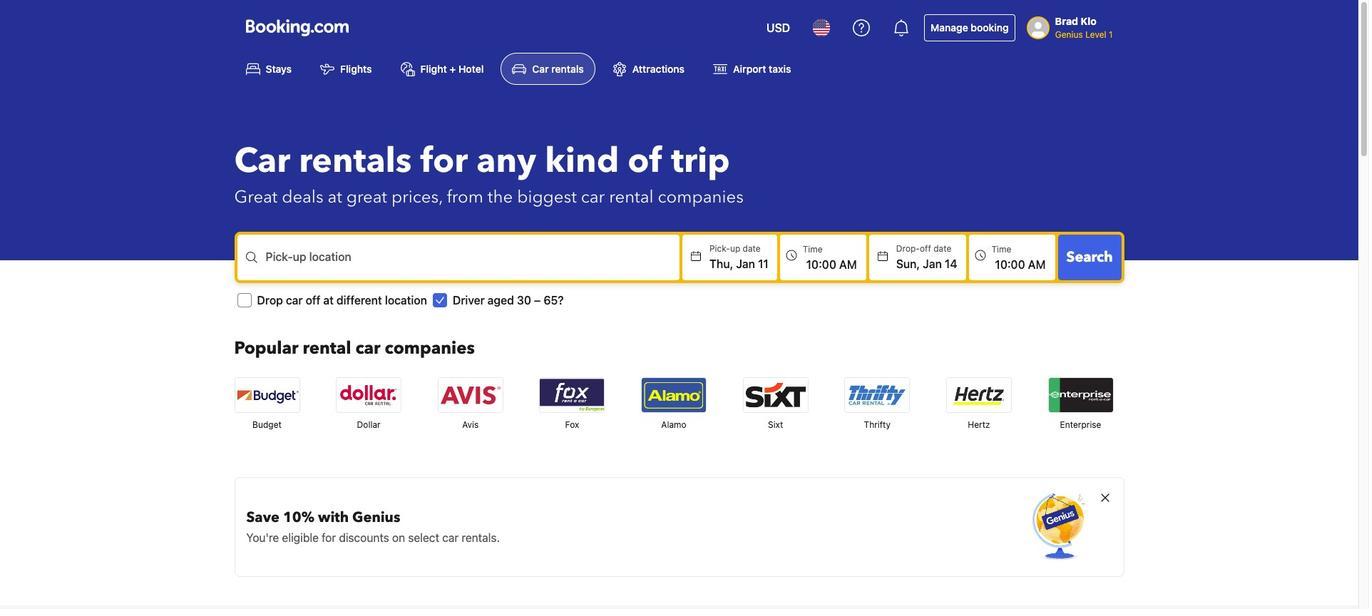 Task type: locate. For each thing, give the bounding box(es) containing it.
manage booking
[[931, 21, 1009, 34]]

1 jan from the left
[[736, 258, 755, 271]]

0 vertical spatial for
[[420, 138, 468, 185]]

0 vertical spatial at
[[328, 186, 342, 209]]

rental down the of
[[609, 186, 654, 209]]

attractions link
[[601, 53, 696, 85]]

1 vertical spatial at
[[323, 294, 334, 307]]

off inside drop-off date sun, jan 14
[[920, 243, 931, 254]]

1 vertical spatial off
[[306, 294, 321, 307]]

great
[[234, 186, 278, 209]]

location
[[309, 251, 351, 263], [385, 294, 427, 307]]

0 vertical spatial off
[[920, 243, 931, 254]]

genius down brad at the top of page
[[1055, 29, 1083, 40]]

2 jan from the left
[[923, 258, 942, 271]]

booking.com online hotel reservations image
[[246, 19, 348, 36]]

fox
[[565, 420, 579, 430]]

pick-
[[710, 243, 730, 254], [266, 251, 293, 263]]

manage booking link
[[925, 14, 1015, 41]]

the
[[488, 186, 513, 209]]

location right different
[[385, 294, 427, 307]]

0 vertical spatial genius
[[1055, 29, 1083, 40]]

0 vertical spatial location
[[309, 251, 351, 263]]

rental down 'drop car off at different location'
[[303, 337, 351, 360]]

up inside pick-up date thu, jan 11
[[730, 243, 741, 254]]

pick-up location
[[266, 251, 351, 263]]

1
[[1109, 29, 1113, 40]]

date inside pick-up date thu, jan 11
[[743, 243, 761, 254]]

1 horizontal spatial rental
[[609, 186, 654, 209]]

select
[[408, 532, 439, 544]]

pick- up thu,
[[710, 243, 730, 254]]

discounts
[[339, 532, 389, 544]]

car up dollar logo
[[355, 337, 381, 360]]

0 horizontal spatial location
[[309, 251, 351, 263]]

0 horizontal spatial pick-
[[266, 251, 293, 263]]

drop-off date sun, jan 14
[[896, 243, 958, 271]]

car down kind
[[581, 186, 605, 209]]

car
[[581, 186, 605, 209], [286, 294, 303, 307], [355, 337, 381, 360], [442, 532, 459, 544]]

usd button
[[758, 11, 799, 45]]

driver aged 30 – 65?
[[453, 294, 564, 307]]

with
[[318, 508, 349, 527]]

11
[[758, 258, 769, 271]]

1 date from the left
[[743, 243, 761, 254]]

1 vertical spatial for
[[322, 532, 336, 544]]

1 vertical spatial genius
[[352, 508, 400, 527]]

car right hotel
[[532, 63, 549, 75]]

up down deals
[[293, 251, 306, 263]]

off up sun,
[[920, 243, 931, 254]]

drop
[[257, 294, 283, 307]]

jan left the 11
[[736, 258, 755, 271]]

biggest
[[517, 186, 577, 209]]

at left different
[[323, 294, 334, 307]]

location up 'drop car off at different location'
[[309, 251, 351, 263]]

1 vertical spatial car
[[234, 138, 290, 185]]

1 horizontal spatial companies
[[658, 186, 744, 209]]

–
[[534, 294, 541, 307]]

rentals
[[552, 63, 584, 75], [299, 138, 412, 185]]

budget
[[253, 420, 282, 430]]

up up thu,
[[730, 243, 741, 254]]

2 date from the left
[[934, 243, 952, 254]]

0 vertical spatial rentals
[[552, 63, 584, 75]]

car rentals
[[532, 63, 584, 75]]

1 horizontal spatial pick-
[[710, 243, 730, 254]]

companies
[[658, 186, 744, 209], [385, 337, 475, 360]]

car inside car rentals for any kind of trip great deals at great prices, from the biggest car rental companies
[[581, 186, 605, 209]]

alamo
[[661, 420, 687, 430]]

1 horizontal spatial for
[[420, 138, 468, 185]]

taxis
[[769, 63, 791, 75]]

eligible
[[282, 532, 319, 544]]

0 horizontal spatial jan
[[736, 258, 755, 271]]

date
[[743, 243, 761, 254], [934, 243, 952, 254]]

rentals inside car rentals for any kind of trip great deals at great prices, from the biggest car rental companies
[[299, 138, 412, 185]]

companies down trip
[[658, 186, 744, 209]]

you're
[[246, 532, 279, 544]]

companies down driver
[[385, 337, 475, 360]]

drop car off at different location
[[257, 294, 427, 307]]

1 horizontal spatial genius
[[1055, 29, 1083, 40]]

flight + hotel
[[421, 63, 484, 75]]

0 horizontal spatial genius
[[352, 508, 400, 527]]

1 horizontal spatial jan
[[923, 258, 942, 271]]

0 horizontal spatial up
[[293, 251, 306, 263]]

off right 'drop'
[[306, 294, 321, 307]]

car inside car rentals for any kind of trip great deals at great prices, from the biggest car rental companies
[[234, 138, 290, 185]]

different
[[337, 294, 382, 307]]

65?
[[544, 294, 564, 307]]

at left great
[[328, 186, 342, 209]]

1 vertical spatial location
[[385, 294, 427, 307]]

0 horizontal spatial companies
[[385, 337, 475, 360]]

car up great
[[234, 138, 290, 185]]

0 horizontal spatial rentals
[[299, 138, 412, 185]]

14
[[945, 258, 958, 271]]

jan inside drop-off date sun, jan 14
[[923, 258, 942, 271]]

1 horizontal spatial rentals
[[552, 63, 584, 75]]

for down with
[[322, 532, 336, 544]]

genius
[[1055, 29, 1083, 40], [352, 508, 400, 527]]

pick- inside pick-up date thu, jan 11
[[710, 243, 730, 254]]

up
[[730, 243, 741, 254], [293, 251, 306, 263]]

0 vertical spatial car
[[532, 63, 549, 75]]

1 horizontal spatial up
[[730, 243, 741, 254]]

for up from
[[420, 138, 468, 185]]

pick- for pick-up date thu, jan 11
[[710, 243, 730, 254]]

1 vertical spatial companies
[[385, 337, 475, 360]]

1 horizontal spatial date
[[934, 243, 952, 254]]

airport taxis
[[733, 63, 791, 75]]

jan
[[736, 258, 755, 271], [923, 258, 942, 271]]

stays link
[[234, 53, 303, 85]]

+
[[450, 63, 456, 75]]

0 horizontal spatial for
[[322, 532, 336, 544]]

any
[[477, 138, 537, 185]]

car right select in the bottom left of the page
[[442, 532, 459, 544]]

brad
[[1055, 15, 1079, 27]]

hotel
[[459, 63, 484, 75]]

genius up discounts
[[352, 508, 400, 527]]

0 vertical spatial companies
[[658, 186, 744, 209]]

driver
[[453, 294, 485, 307]]

car for car rentals for any kind of trip great deals at great prices, from the biggest car rental companies
[[234, 138, 290, 185]]

car
[[532, 63, 549, 75], [234, 138, 290, 185]]

0 vertical spatial rental
[[609, 186, 654, 209]]

date up 14
[[934, 243, 952, 254]]

save
[[246, 508, 280, 527]]

sixt logo image
[[744, 378, 808, 412]]

off
[[920, 243, 931, 254], [306, 294, 321, 307]]

1 horizontal spatial car
[[532, 63, 549, 75]]

at
[[328, 186, 342, 209], [323, 294, 334, 307]]

car rentals for any kind of trip great deals at great prices, from the biggest car rental companies
[[234, 138, 744, 209]]

pick- up 'drop'
[[266, 251, 293, 263]]

companies inside car rentals for any kind of trip great deals at great prices, from the biggest car rental companies
[[658, 186, 744, 209]]

booking
[[971, 21, 1009, 34]]

rental
[[609, 186, 654, 209], [303, 337, 351, 360]]

1 vertical spatial rental
[[303, 337, 351, 360]]

jan left 14
[[923, 258, 942, 271]]

1 vertical spatial rentals
[[299, 138, 412, 185]]

airport
[[733, 63, 766, 75]]

genius inside save 10% with genius you're eligible for discounts on select car rentals.
[[352, 508, 400, 527]]

up for location
[[293, 251, 306, 263]]

1 horizontal spatial off
[[920, 243, 931, 254]]

0 horizontal spatial date
[[743, 243, 761, 254]]

sun,
[[896, 258, 920, 271]]

date up the 11
[[743, 243, 761, 254]]

for
[[420, 138, 468, 185], [322, 532, 336, 544]]

for inside save 10% with genius you're eligible for discounts on select car rentals.
[[322, 532, 336, 544]]

avis
[[462, 420, 479, 430]]

10%
[[283, 508, 315, 527]]

date inside drop-off date sun, jan 14
[[934, 243, 952, 254]]

0 horizontal spatial car
[[234, 138, 290, 185]]

stays
[[266, 63, 292, 75]]

pick-up date thu, jan 11
[[710, 243, 769, 271]]

jan inside pick-up date thu, jan 11
[[736, 258, 755, 271]]



Task type: vqa. For each thing, say whether or not it's contained in the screenshot.
rightmost Car
yes



Task type: describe. For each thing, give the bounding box(es) containing it.
search button
[[1058, 235, 1122, 281]]

flight + hotel link
[[389, 53, 495, 85]]

thrifty logo image
[[845, 378, 910, 412]]

great
[[346, 186, 387, 209]]

1 horizontal spatial location
[[385, 294, 427, 307]]

car for car rentals
[[532, 63, 549, 75]]

rental inside car rentals for any kind of trip great deals at great prices, from the biggest car rental companies
[[609, 186, 654, 209]]

aged
[[488, 294, 514, 307]]

30
[[517, 294, 531, 307]]

dollar logo image
[[337, 378, 401, 412]]

attractions
[[633, 63, 685, 75]]

manage
[[931, 21, 968, 34]]

save 10% with genius you're eligible for discounts on select car rentals.
[[246, 508, 500, 544]]

avis logo image
[[438, 378, 503, 412]]

up for date
[[730, 243, 741, 254]]

car right 'drop'
[[286, 294, 303, 307]]

pick- for pick-up location
[[266, 251, 293, 263]]

fox logo image
[[540, 378, 604, 412]]

deals
[[282, 186, 324, 209]]

flights link
[[309, 53, 383, 85]]

Pick-up location field
[[266, 258, 680, 275]]

0 horizontal spatial off
[[306, 294, 321, 307]]

hertz
[[968, 420, 990, 430]]

at inside car rentals for any kind of trip great deals at great prices, from the biggest car rental companies
[[328, 186, 342, 209]]

level
[[1086, 29, 1107, 40]]

rentals for car rentals
[[552, 63, 584, 75]]

flight
[[421, 63, 447, 75]]

usd
[[767, 21, 790, 34]]

for inside car rentals for any kind of trip great deals at great prices, from the biggest car rental companies
[[420, 138, 468, 185]]

enterprise logo image
[[1049, 378, 1113, 412]]

budget logo image
[[235, 378, 299, 412]]

dollar
[[357, 420, 381, 430]]

date for 11
[[743, 243, 761, 254]]

alamo logo image
[[642, 378, 706, 412]]

flights
[[340, 63, 372, 75]]

brad klo genius level 1
[[1055, 15, 1113, 40]]

genius inside brad klo genius level 1
[[1055, 29, 1083, 40]]

klo
[[1081, 15, 1097, 27]]

jan for 14
[[923, 258, 942, 271]]

hertz logo image
[[947, 378, 1011, 412]]

airport taxis link
[[702, 53, 803, 85]]

of
[[628, 138, 663, 185]]

kind
[[545, 138, 619, 185]]

search
[[1067, 248, 1113, 267]]

jan for 11
[[736, 258, 755, 271]]

popular
[[234, 337, 299, 360]]

thu,
[[710, 258, 733, 271]]

0 horizontal spatial rental
[[303, 337, 351, 360]]

drop-
[[896, 243, 920, 254]]

on
[[392, 532, 405, 544]]

trip
[[671, 138, 730, 185]]

enterprise
[[1060, 420, 1102, 430]]

date for 14
[[934, 243, 952, 254]]

thrifty
[[864, 420, 891, 430]]

car rentals link
[[501, 53, 595, 85]]

prices,
[[392, 186, 443, 209]]

rentals.
[[462, 532, 500, 544]]

rentals for car rentals for any kind of trip great deals at great prices, from the biggest car rental companies
[[299, 138, 412, 185]]

popular rental car companies
[[234, 337, 475, 360]]

sixt
[[768, 420, 783, 430]]

car inside save 10% with genius you're eligible for discounts on select car rentals.
[[442, 532, 459, 544]]

from
[[447, 186, 483, 209]]



